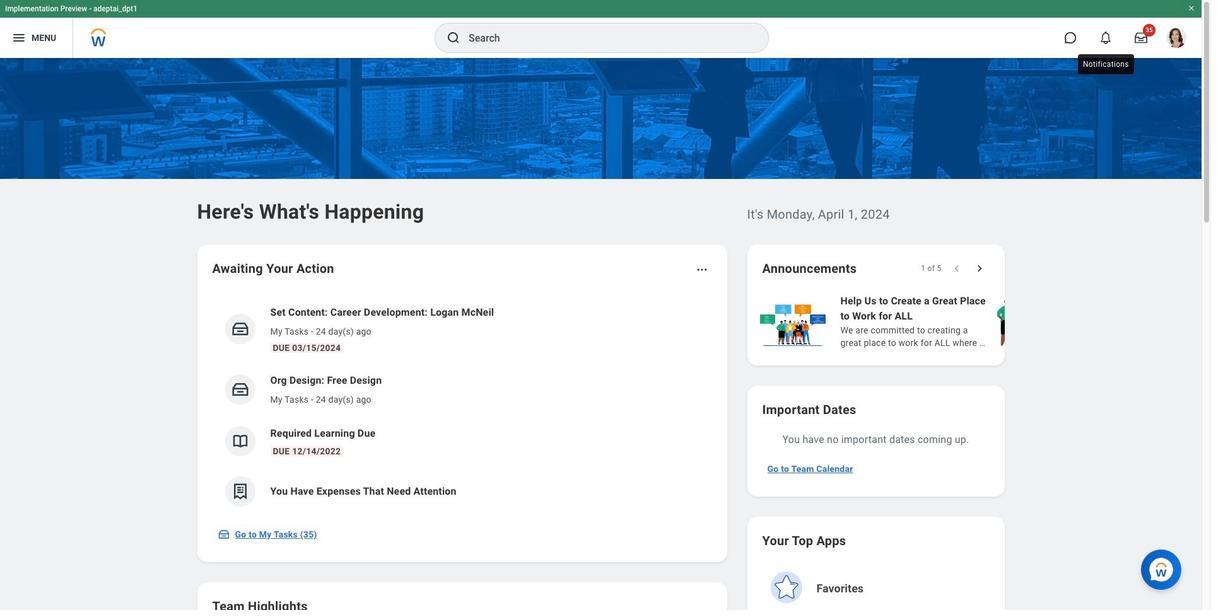 Task type: describe. For each thing, give the bounding box(es) containing it.
chevron left small image
[[950, 262, 963, 275]]

0 horizontal spatial list
[[212, 295, 712, 517]]

2 vertical spatial inbox image
[[217, 529, 230, 541]]

profile logan mcneil image
[[1166, 28, 1187, 51]]

1 vertical spatial inbox image
[[231, 380, 250, 399]]

close environment banner image
[[1188, 4, 1196, 12]]

inbox large image
[[1135, 32, 1148, 44]]

justify image
[[11, 30, 26, 45]]



Task type: vqa. For each thing, say whether or not it's contained in the screenshot.
the top -
no



Task type: locate. For each thing, give the bounding box(es) containing it.
main content
[[0, 58, 1211, 611]]

notifications large image
[[1100, 32, 1112, 44]]

inbox image
[[231, 320, 250, 339], [231, 380, 250, 399], [217, 529, 230, 541]]

1 horizontal spatial list
[[757, 293, 1211, 351]]

tooltip
[[1076, 52, 1137, 77]]

related actions image
[[696, 264, 708, 276]]

list
[[757, 293, 1211, 351], [212, 295, 712, 517]]

chevron right small image
[[973, 262, 986, 275]]

book open image
[[231, 432, 250, 451]]

Search Workday  search field
[[469, 24, 743, 52]]

banner
[[0, 0, 1202, 58]]

status
[[921, 264, 942, 274]]

search image
[[446, 30, 461, 45]]

dashboard expenses image
[[231, 483, 250, 502]]

0 vertical spatial inbox image
[[231, 320, 250, 339]]



